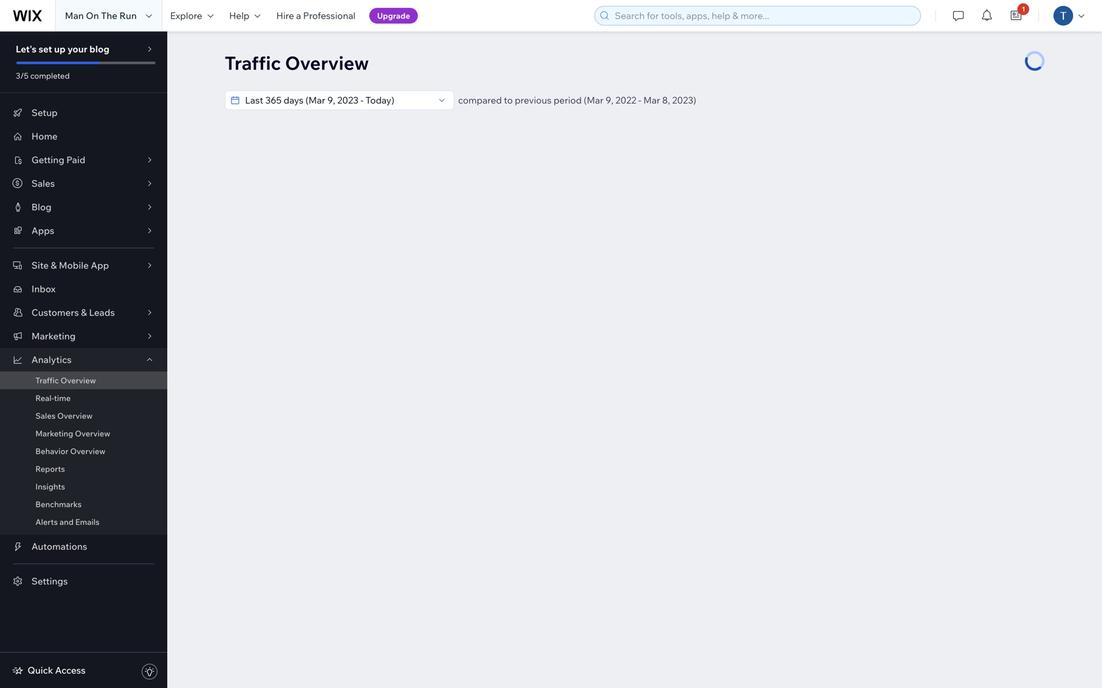 Task type: vqa. For each thing, say whether or not it's contained in the screenshot.
rightmost OF
no



Task type: describe. For each thing, give the bounding box(es) containing it.
period
[[554, 94, 582, 106]]

marketing for marketing
[[31, 331, 76, 342]]

3/5
[[16, 71, 28, 81]]

overview for marketing overview link
[[75, 429, 110, 439]]

2022
[[616, 94, 636, 106]]

compared
[[458, 94, 502, 106]]

man on the run
[[65, 10, 137, 21]]

real-time
[[35, 394, 71, 404]]

run
[[119, 10, 137, 21]]

(mar
[[584, 94, 604, 106]]

customers & leads
[[31, 307, 115, 319]]

1 button
[[1002, 0, 1031, 31]]

to
[[504, 94, 513, 106]]

blog
[[31, 201, 52, 213]]

traffic overview link
[[0, 372, 167, 390]]

let's
[[16, 43, 36, 55]]

explore
[[170, 10, 202, 21]]

alerts and emails link
[[0, 514, 167, 531]]

automations link
[[0, 535, 167, 559]]

analytics
[[31, 354, 72, 366]]

settings
[[31, 576, 68, 588]]

insights
[[35, 482, 65, 492]]

traffic inside sidebar element
[[35, 376, 59, 386]]

hire a professional
[[276, 10, 356, 21]]

benchmarks
[[35, 500, 82, 510]]

home
[[31, 131, 58, 142]]

set
[[39, 43, 52, 55]]

home link
[[0, 125, 167, 148]]

& for customers
[[81, 307, 87, 319]]

overview for behavior overview link
[[70, 447, 106, 457]]

a
[[296, 10, 301, 21]]

setup
[[31, 107, 58, 118]]

real-time link
[[0, 390, 167, 407]]

site & mobile app button
[[0, 254, 167, 278]]

emails
[[75, 518, 100, 528]]

previous
[[515, 94, 552, 106]]

setup link
[[0, 101, 167, 125]]

access
[[55, 665, 86, 677]]

sales overview link
[[0, 407, 167, 425]]

mobile
[[59, 260, 89, 271]]

1 horizontal spatial traffic
[[225, 52, 281, 74]]

real-
[[35, 394, 54, 404]]

reports link
[[0, 461, 167, 478]]

behavior overview link
[[0, 443, 167, 461]]

9,
[[606, 94, 614, 106]]

site & mobile app
[[31, 260, 109, 271]]

site
[[31, 260, 49, 271]]

quick access button
[[12, 665, 86, 677]]



Task type: locate. For each thing, give the bounding box(es) containing it.
0 vertical spatial sales
[[31, 178, 55, 189]]

& right site on the left top of the page
[[51, 260, 57, 271]]

alerts and emails
[[35, 518, 100, 528]]

on
[[86, 10, 99, 21]]

2023)
[[672, 94, 696, 106]]

getting
[[31, 154, 64, 166]]

let's set up your blog
[[16, 43, 109, 55]]

& left leads
[[81, 307, 87, 319]]

upgrade
[[377, 11, 410, 21]]

& inside "dropdown button"
[[51, 260, 57, 271]]

0 vertical spatial traffic
[[225, 52, 281, 74]]

0 vertical spatial &
[[51, 260, 57, 271]]

your
[[68, 43, 87, 55]]

compared to previous period (mar 9, 2022 - mar 8, 2023)
[[458, 94, 696, 106]]

marketing for marketing overview
[[35, 429, 73, 439]]

traffic up real- in the left bottom of the page
[[35, 376, 59, 386]]

behavior
[[35, 447, 68, 457]]

1 vertical spatial marketing
[[35, 429, 73, 439]]

app
[[91, 260, 109, 271]]

overview up marketing overview
[[57, 411, 93, 421]]

help button
[[221, 0, 268, 31]]

customers
[[31, 307, 79, 319]]

sales inside dropdown button
[[31, 178, 55, 189]]

overview down professional
[[285, 52, 369, 74]]

1 horizontal spatial traffic overview
[[225, 52, 369, 74]]

hire a professional link
[[268, 0, 364, 31]]

benchmarks link
[[0, 496, 167, 514]]

behavior overview
[[35, 447, 106, 457]]

blog button
[[0, 196, 167, 219]]

getting paid
[[31, 154, 85, 166]]

traffic overview down a
[[225, 52, 369, 74]]

0 vertical spatial traffic overview
[[225, 52, 369, 74]]

settings link
[[0, 570, 167, 594]]

sales for sales overview
[[35, 411, 56, 421]]

1 vertical spatial &
[[81, 307, 87, 319]]

None field
[[241, 91, 434, 110]]

1 vertical spatial sales
[[35, 411, 56, 421]]

reports
[[35, 465, 65, 474]]

alerts
[[35, 518, 58, 528]]

leads
[[89, 307, 115, 319]]

sales
[[31, 178, 55, 189], [35, 411, 56, 421]]

paid
[[66, 154, 85, 166]]

marketing button
[[0, 325, 167, 348]]

inbox link
[[0, 278, 167, 301]]

traffic overview inside sidebar element
[[35, 376, 96, 386]]

sales button
[[0, 172, 167, 196]]

traffic down help button
[[225, 52, 281, 74]]

0 horizontal spatial &
[[51, 260, 57, 271]]

Search for tools, apps, help & more... field
[[611, 7, 917, 25]]

quick access
[[28, 665, 86, 677]]

apps
[[31, 225, 54, 237]]

mar
[[644, 94, 660, 106]]

and
[[60, 518, 74, 528]]

up
[[54, 43, 66, 55]]

0 horizontal spatial traffic
[[35, 376, 59, 386]]

marketing overview
[[35, 429, 110, 439]]

&
[[51, 260, 57, 271], [81, 307, 87, 319]]

1 horizontal spatial &
[[81, 307, 87, 319]]

professional
[[303, 10, 356, 21]]

blog
[[90, 43, 109, 55]]

quick
[[28, 665, 53, 677]]

marketing overview link
[[0, 425, 167, 443]]

insights link
[[0, 478, 167, 496]]

upgrade button
[[369, 8, 418, 24]]

automations
[[31, 541, 87, 553]]

hire
[[276, 10, 294, 21]]

help
[[229, 10, 249, 21]]

overview up real-time link
[[61, 376, 96, 386]]

marketing down customers
[[31, 331, 76, 342]]

marketing inside marketing dropdown button
[[31, 331, 76, 342]]

traffic overview
[[225, 52, 369, 74], [35, 376, 96, 386]]

man
[[65, 10, 84, 21]]

marketing inside marketing overview link
[[35, 429, 73, 439]]

overview
[[285, 52, 369, 74], [61, 376, 96, 386], [57, 411, 93, 421], [75, 429, 110, 439], [70, 447, 106, 457]]

1
[[1022, 5, 1025, 13]]

overview down marketing overview link
[[70, 447, 106, 457]]

apps button
[[0, 219, 167, 243]]

analytics button
[[0, 348, 167, 372]]

8,
[[662, 94, 670, 106]]

completed
[[30, 71, 70, 81]]

overview for sales overview link
[[57, 411, 93, 421]]

traffic overview up time
[[35, 376, 96, 386]]

marketing up behavior
[[35, 429, 73, 439]]

sales for sales
[[31, 178, 55, 189]]

1 vertical spatial traffic
[[35, 376, 59, 386]]

3/5 completed
[[16, 71, 70, 81]]

sales down real- in the left bottom of the page
[[35, 411, 56, 421]]

overview for traffic overview link
[[61, 376, 96, 386]]

the
[[101, 10, 117, 21]]

getting paid button
[[0, 148, 167, 172]]

1 vertical spatial traffic overview
[[35, 376, 96, 386]]

sales up blog
[[31, 178, 55, 189]]

& for site
[[51, 260, 57, 271]]

marketing
[[31, 331, 76, 342], [35, 429, 73, 439]]

0 vertical spatial marketing
[[31, 331, 76, 342]]

sales overview
[[35, 411, 93, 421]]

& inside dropdown button
[[81, 307, 87, 319]]

0 horizontal spatial traffic overview
[[35, 376, 96, 386]]

customers & leads button
[[0, 301, 167, 325]]

time
[[54, 394, 71, 404]]

traffic
[[225, 52, 281, 74], [35, 376, 59, 386]]

inbox
[[31, 283, 56, 295]]

-
[[639, 94, 642, 106]]

sidebar element
[[0, 31, 167, 689]]

overview up behavior overview link
[[75, 429, 110, 439]]



